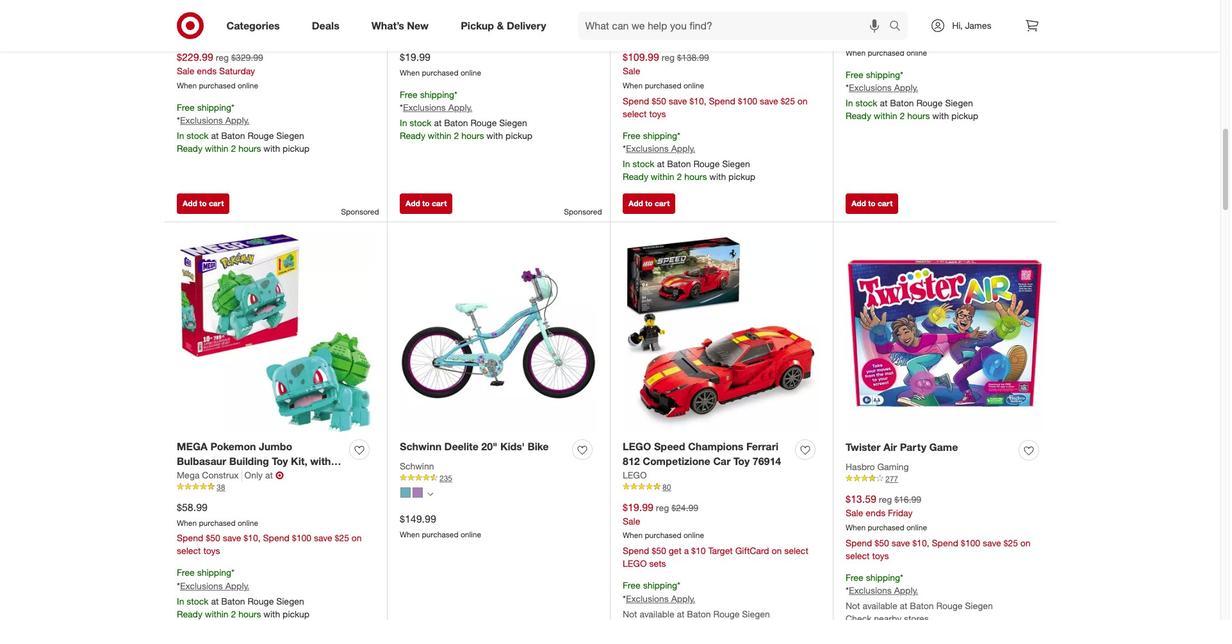 Task type: describe. For each thing, give the bounding box(es) containing it.
hasbro
[[846, 461, 875, 472]]

select inside "$109.99 reg $138.99 sale when purchased online spend $50 save $10, spend $100 save $25 on select toys"
[[623, 108, 647, 119]]

exclusions apply. button for $49.99
[[849, 82, 918, 94]]

38
[[217, 482, 225, 492]]

twister air party game
[[846, 441, 958, 453]]

$16.99
[[894, 494, 921, 505]]

pickup & delivery
[[461, 19, 546, 32]]

pickup for $49.99
[[951, 110, 978, 121]]

apply. inside free shipping * * exclusions apply. not available at baton rouge siegen
[[671, 593, 695, 604]]

38 link
[[177, 481, 374, 493]]

2 for $49.99
[[900, 110, 905, 121]]

stock for $49.99
[[855, 98, 877, 109]]

mega pokemon jumbo bulbasaur building toy kit, with 1 action figure - 789pcs
[[177, 440, 339, 482]]

delivery
[[507, 19, 546, 32]]

cart for $19.99
[[432, 198, 447, 208]]

$50 inside "$109.99 reg $138.99 sale when purchased online spend $50 save $10, spend $100 save $25 on select toys"
[[652, 95, 666, 106]]

purchased inside "$58.99 when purchased online spend $50 save $10, spend $100 save $25 on select toys"
[[199, 518, 235, 528]]

add to cart button for $49.99
[[846, 193, 898, 214]]

$138.99
[[677, 52, 709, 63]]

purchased inside $13.59 reg $16.99 sale ends friday when purchased online spend $50 save $10, spend $100 save $25 on select toys
[[868, 523, 904, 532]]

ends for $13.59
[[866, 507, 885, 518]]

jumbo
[[259, 440, 292, 453]]

$49.99
[[846, 31, 876, 44]]

what's new link
[[361, 12, 445, 40]]

toys inside $13.59 reg $16.99 sale ends friday when purchased online spend $50 save $10, spend $100 save $25 on select toys
[[872, 550, 889, 561]]

$10, inside "$58.99 when purchased online spend $50 save $10, spend $100 save $25 on select toys"
[[244, 533, 260, 543]]

sale for $229.99
[[177, 65, 194, 76]]

pickup for $58.99
[[283, 609, 309, 620]]

2 for $109.99
[[677, 171, 682, 182]]

online inside the $149.99 when purchased online
[[461, 530, 481, 539]]

80 link
[[623, 481, 820, 493]]

2543
[[217, 11, 234, 21]]

mega
[[177, 469, 200, 480]]

-
[[245, 469, 249, 482]]

when inside $19.99 reg $24.99 sale when purchased online spend $50 get a $10 target giftcard on select lego sets
[[623, 531, 643, 540]]

1 to from the left
[[199, 198, 207, 208]]

$19.99 for reg
[[623, 501, 653, 514]]

&
[[497, 19, 504, 32]]

76914
[[753, 455, 781, 467]]

What can we help you find? suggestions appear below search field
[[578, 12, 893, 40]]

spend down $138.99
[[709, 95, 735, 106]]

812
[[623, 455, 640, 467]]

pickup & delivery link
[[450, 12, 562, 40]]

add to cart button for $109.99
[[623, 193, 675, 214]]

when inside $49.99 when purchased online
[[846, 48, 866, 57]]

free shipping * * exclusions apply. in stock at  baton rouge siegen ready within 2 hours with pickup for $49.99
[[846, 69, 978, 121]]

lego speed champions ferrari 812 competizione car toy 76914 link
[[623, 439, 790, 469]]

mint green image
[[400, 487, 411, 497]]

$50 inside $13.59 reg $16.99 sale ends friday when purchased online spend $50 save $10, spend $100 save $25 on select toys
[[875, 537, 889, 548]]

to for $19.99
[[422, 198, 430, 208]]

20"
[[481, 440, 497, 453]]

twister
[[846, 441, 881, 453]]

new
[[407, 19, 429, 32]]

schwinn link
[[400, 460, 434, 473]]

654 link
[[623, 11, 820, 22]]

toys inside "$109.99 reg $138.99 sale when purchased online spend $50 save $10, spend $100 save $25 on select toys"
[[649, 108, 666, 119]]

james
[[965, 20, 991, 31]]

in for $109.99
[[623, 158, 630, 169]]

stock for $109.99
[[632, 158, 654, 169]]

speed
[[654, 440, 685, 453]]

hours for $49.99
[[907, 110, 930, 121]]

add for $19.99
[[406, 198, 420, 208]]

baton inside free shipping * * exclusions apply. not available at baton rouge siegen
[[687, 609, 711, 620]]

exclusions inside 'free shipping * * exclusions apply.'
[[849, 585, 892, 596]]

$149.99 when purchased online
[[400, 512, 481, 539]]

all colors element
[[427, 490, 433, 498]]

on inside $13.59 reg $16.99 sale ends friday when purchased online spend $50 save $10, spend $100 save $25 on select toys
[[1020, 537, 1031, 548]]

hi,
[[952, 20, 963, 31]]

1 add to cart button from the left
[[177, 193, 230, 214]]

sale for $13.59
[[846, 507, 863, 518]]

game
[[929, 441, 958, 453]]

$109.99 reg $138.99 sale when purchased online spend $50 save $10, spend $100 save $25 on select toys
[[623, 51, 808, 119]]

$100 inside "$109.99 reg $138.99 sale when purchased online spend $50 save $10, spend $100 save $25 on select toys"
[[738, 95, 757, 106]]

shipping inside 'free shipping * * exclusions apply.'
[[866, 572, 900, 583]]

add to cart for $19.99
[[406, 198, 447, 208]]

select inside $13.59 reg $16.99 sale ends friday when purchased online spend $50 save $10, spend $100 save $25 on select toys
[[846, 550, 870, 561]]

80
[[662, 482, 671, 492]]

add to cart for $49.99
[[851, 198, 893, 208]]

add to cart for $109.99
[[628, 198, 670, 208]]

siegen inside free shipping * * exclusions apply. not available at baton rouge siegen
[[742, 609, 770, 620]]

1 add from the left
[[183, 198, 197, 208]]

$149.99
[[400, 512, 436, 525]]

on inside $19.99 reg $24.99 sale when purchased online spend $50 get a $10 target giftcard on select lego sets
[[772, 545, 782, 556]]

air
[[883, 441, 897, 453]]

pickup
[[461, 19, 494, 32]]

friday
[[888, 507, 913, 518]]

mega construx link
[[177, 469, 242, 481]]

building
[[229, 455, 269, 467]]

when inside "$109.99 reg $138.99 sale when purchased online spend $50 save $10, spend $100 save $25 on select toys"
[[623, 81, 643, 90]]

schwinn for schwinn deelite 20" kids' bike
[[400, 440, 441, 453]]

schwinn deelite 20" kids' bike link
[[400, 439, 549, 454]]

$13.59
[[846, 493, 876, 505]]

purchased inside $229.99 reg $329.99 sale ends saturday when purchased online
[[199, 81, 235, 90]]

schwinn deelite 20" kids' bike
[[400, 440, 549, 453]]

$19.99 reg $24.99 sale when purchased online spend $50 get a $10 target giftcard on select lego sets
[[623, 501, 808, 569]]

hours for $109.99
[[684, 171, 707, 182]]

get
[[669, 545, 682, 556]]

figure
[[211, 469, 242, 482]]

online inside "$58.99 when purchased online spend $50 save $10, spend $100 save $25 on select toys"
[[238, 518, 258, 528]]

ends for $229.99
[[197, 65, 217, 76]]

$109.99
[[623, 51, 659, 63]]

mega
[[177, 440, 208, 453]]

hasbro gaming
[[846, 461, 909, 472]]

rouge inside free shipping * * exclusions apply. not available at baton rouge siegen
[[713, 609, 740, 620]]

free inside free shipping * * exclusions apply. not available at baton rouge siegen
[[623, 580, 640, 591]]

$329.99
[[231, 52, 263, 63]]

cart for $49.99
[[878, 198, 893, 208]]

when inside $19.99 when purchased online
[[400, 68, 420, 77]]

twister air party game link
[[846, 440, 958, 455]]

cart for $109.99
[[655, 198, 670, 208]]

add for $49.99
[[851, 198, 866, 208]]

1 add to cart from the left
[[183, 198, 224, 208]]

party
[[900, 441, 926, 453]]

spend down the '38' link
[[263, 533, 290, 543]]

competizione
[[643, 455, 710, 467]]

1
[[334, 455, 339, 467]]

277
[[885, 474, 898, 484]]

categories
[[226, 19, 280, 32]]

add for $109.99
[[628, 198, 643, 208]]

lego for lego
[[623, 469, 647, 480]]

action
[[177, 469, 208, 482]]

235
[[439, 473, 452, 483]]

in for $58.99
[[177, 596, 184, 607]]

purchased inside $19.99 reg $24.99 sale when purchased online spend $50 get a $10 target giftcard on select lego sets
[[645, 531, 681, 540]]

apply. inside 'free shipping * * exclusions apply.'
[[894, 585, 918, 596]]

with inside the mega pokemon jumbo bulbasaur building toy kit, with 1 action figure - 789pcs
[[310, 455, 331, 467]]

target
[[708, 545, 733, 556]]

hi, james
[[952, 20, 991, 31]]

235 link
[[400, 473, 597, 484]]

on inside "$109.99 reg $138.99 sale when purchased online spend $50 save $10, spend $100 save $25 on select toys"
[[797, 95, 808, 106]]

deals
[[312, 19, 339, 32]]

bike
[[527, 440, 549, 453]]

mega pokemon jumbo bulbasaur building toy kit, with 1 action figure - 789pcs link
[[177, 439, 344, 482]]

$229.99 reg $329.99 sale ends saturday when purchased online
[[177, 51, 263, 90]]

¬
[[275, 469, 284, 481]]

deelite
[[444, 440, 478, 453]]

construx
[[202, 469, 239, 480]]

sale for $109.99
[[623, 65, 640, 76]]

$19.99 when purchased online
[[400, 51, 481, 77]]

46
[[885, 12, 894, 22]]

$10, inside "$109.99 reg $138.99 sale when purchased online spend $50 save $10, spend $100 save $25 on select toys"
[[689, 95, 706, 106]]

$10, inside $13.59 reg $16.99 sale ends friday when purchased online spend $50 save $10, spend $100 save $25 on select toys
[[912, 537, 929, 548]]

ready for $49.99
[[846, 110, 871, 121]]

schwinn for schwinn
[[400, 461, 434, 471]]

online inside $13.59 reg $16.99 sale ends friday when purchased online spend $50 save $10, spend $100 save $25 on select toys
[[906, 523, 927, 532]]

46 link
[[846, 11, 1044, 23]]



Task type: locate. For each thing, give the bounding box(es) containing it.
kids'
[[500, 440, 525, 453]]

0 horizontal spatial $25
[[335, 533, 349, 543]]

654
[[662, 11, 675, 21]]

2 to from the left
[[422, 198, 430, 208]]

1 horizontal spatial $100
[[738, 95, 757, 106]]

free inside 'free shipping * * exclusions apply.'
[[846, 572, 863, 583]]

$10,
[[689, 95, 706, 106], [244, 533, 260, 543], [912, 537, 929, 548]]

exclusions apply. button for $109.99
[[626, 142, 695, 155]]

not
[[846, 601, 860, 611], [623, 609, 637, 620]]

2 horizontal spatial toys
[[872, 550, 889, 561]]

schwinn deelite 20" kids' bike image
[[400, 235, 597, 432], [400, 235, 597, 432]]

$13.59 reg $16.99 sale ends friday when purchased online spend $50 save $10, spend $100 save $25 on select toys
[[846, 493, 1031, 561]]

$10
[[691, 545, 706, 556]]

ends down $229.99
[[197, 65, 217, 76]]

when inside the $149.99 when purchased online
[[400, 530, 420, 539]]

reg up friday
[[879, 494, 892, 505]]

a
[[684, 545, 689, 556]]

0 horizontal spatial $19.99
[[400, 51, 430, 63]]

$19.99 down new
[[400, 51, 430, 63]]

$50 inside $19.99 reg $24.99 sale when purchased online spend $50 get a $10 target giftcard on select lego sets
[[652, 545, 666, 556]]

$19.99
[[400, 51, 430, 63], [623, 501, 653, 514]]

purchased down $149.99
[[422, 530, 458, 539]]

reg for $229.99
[[216, 52, 229, 63]]

lego link
[[623, 469, 647, 481]]

stock for $58.99
[[187, 596, 209, 607]]

spend left get
[[623, 545, 649, 556]]

purchased down saturday
[[199, 81, 235, 90]]

sale
[[177, 65, 194, 76], [623, 65, 640, 76], [846, 507, 863, 518], [623, 515, 640, 526]]

purchased inside the $149.99 when purchased online
[[422, 530, 458, 539]]

select inside "$58.99 when purchased online spend $50 save $10, spend $100 save $25 on select toys"
[[177, 545, 201, 556]]

spend down $109.99
[[623, 95, 649, 106]]

$50 down $58.99
[[206, 533, 220, 543]]

reg left $138.99
[[662, 52, 675, 63]]

toy inside the lego speed champions ferrari 812 competizione car toy 76914
[[733, 455, 750, 467]]

789pcs
[[252, 469, 286, 482]]

mega pokemon jumbo bulbasaur building toy kit, with 1 action figure - 789pcs image
[[177, 235, 374, 432], [177, 235, 374, 432]]

$10, down friday
[[912, 537, 929, 548]]

free shipping * * exclusions apply.
[[846, 572, 918, 596]]

sets
[[649, 558, 666, 569]]

2
[[900, 110, 905, 121], [454, 130, 459, 141], [231, 143, 236, 154], [677, 171, 682, 182], [231, 609, 236, 620]]

0 horizontal spatial $10,
[[244, 533, 260, 543]]

sale down lego link
[[623, 515, 640, 526]]

3 add to cart from the left
[[628, 198, 670, 208]]

toy right car
[[733, 455, 750, 467]]

purchased inside $19.99 when purchased online
[[422, 68, 458, 77]]

lego for lego speed champions ferrari 812 competizione car toy 76914
[[623, 440, 651, 453]]

4 add to cart button from the left
[[846, 193, 898, 214]]

purchased down friday
[[868, 523, 904, 532]]

lego speed champions ferrari 812 competizione car toy 76914
[[623, 440, 781, 467]]

2 schwinn from the top
[[400, 461, 434, 471]]

$100 inside $13.59 reg $16.99 sale ends friday when purchased online spend $50 save $10, spend $100 save $25 on select toys
[[961, 537, 980, 548]]

2 for $58.99
[[231, 609, 236, 620]]

at
[[880, 98, 888, 109], [434, 118, 442, 128], [211, 130, 219, 141], [657, 158, 665, 169], [265, 469, 273, 480], [211, 596, 219, 607], [900, 601, 907, 611], [677, 609, 684, 620]]

select right giftcard
[[784, 545, 808, 556]]

lego down 812
[[623, 469, 647, 480]]

what's
[[371, 19, 404, 32]]

available down 'free shipping * * exclusions apply.'
[[863, 601, 897, 611]]

ends
[[197, 65, 217, 76], [866, 507, 885, 518]]

to
[[199, 198, 207, 208], [422, 198, 430, 208], [645, 198, 653, 208], [868, 198, 876, 208]]

1 horizontal spatial $25
[[781, 95, 795, 106]]

277 link
[[846, 473, 1044, 485]]

$19.99 for when
[[400, 51, 430, 63]]

to for $49.99
[[868, 198, 876, 208]]

saturday
[[219, 65, 255, 76]]

sale down $13.59
[[846, 507, 863, 518]]

when inside $229.99 reg $329.99 sale ends saturday when purchased online
[[177, 81, 197, 90]]

1 horizontal spatial toys
[[649, 108, 666, 119]]

rouge
[[916, 98, 943, 109], [470, 118, 497, 128], [248, 130, 274, 141], [693, 158, 720, 169], [248, 596, 274, 607], [936, 601, 963, 611], [713, 609, 740, 620]]

2 add from the left
[[406, 198, 420, 208]]

schwinn up purple image
[[400, 461, 434, 471]]

lego up 812
[[623, 440, 651, 453]]

1 horizontal spatial not
[[846, 601, 860, 611]]

1 vertical spatial lego
[[623, 469, 647, 480]]

reg up saturday
[[216, 52, 229, 63]]

stock
[[855, 98, 877, 109], [410, 118, 431, 128], [187, 130, 209, 141], [632, 158, 654, 169], [187, 596, 209, 607]]

categories link
[[216, 12, 296, 40]]

2 lego from the top
[[623, 469, 647, 480]]

$10, down the '38' link
[[244, 533, 260, 543]]

$25 inside "$109.99 reg $138.99 sale when purchased online spend $50 save $10, spend $100 save $25 on select toys"
[[781, 95, 795, 106]]

2 horizontal spatial $100
[[961, 537, 980, 548]]

0 horizontal spatial toy
[[272, 455, 288, 467]]

spend down $58.99
[[177, 533, 203, 543]]

sale inside $19.99 reg $24.99 sale when purchased online spend $50 get a $10 target giftcard on select lego sets
[[623, 515, 640, 526]]

$229.99
[[177, 51, 213, 63]]

online
[[906, 48, 927, 57], [461, 68, 481, 77], [238, 81, 258, 90], [684, 81, 704, 90], [238, 518, 258, 528], [906, 523, 927, 532], [461, 530, 481, 539], [684, 531, 704, 540]]

pickup for $109.99
[[728, 171, 755, 182]]

free shipping * * exclusions apply. in stock at  baton rouge siegen ready within 2 hours with pickup for $58.99
[[177, 567, 309, 620]]

3 add to cart button from the left
[[623, 193, 675, 214]]

4 add from the left
[[851, 198, 866, 208]]

0 horizontal spatial sponsored
[[341, 207, 379, 216]]

on inside "$58.99 when purchased online spend $50 save $10, spend $100 save $25 on select toys"
[[352, 533, 362, 543]]

add
[[183, 198, 197, 208], [406, 198, 420, 208], [628, 198, 643, 208], [851, 198, 866, 208]]

to for $109.99
[[645, 198, 653, 208]]

4 to from the left
[[868, 198, 876, 208]]

available down sets
[[640, 609, 674, 620]]

purchased inside "$109.99 reg $138.99 sale when purchased online spend $50 save $10, spend $100 save $25 on select toys"
[[645, 81, 681, 90]]

purchased up get
[[645, 531, 681, 540]]

reg inside $19.99 reg $24.99 sale when purchased online spend $50 get a $10 target giftcard on select lego sets
[[656, 502, 669, 513]]

champions
[[688, 440, 743, 453]]

purchased down $109.99
[[645, 81, 681, 90]]

toys inside "$58.99 when purchased online spend $50 save $10, spend $100 save $25 on select toys"
[[203, 545, 220, 556]]

online inside $229.99 reg $329.99 sale ends saturday when purchased online
[[238, 81, 258, 90]]

select down $109.99
[[623, 108, 647, 119]]

hours
[[907, 110, 930, 121], [461, 130, 484, 141], [238, 143, 261, 154], [684, 171, 707, 182], [238, 609, 261, 620]]

shipping inside free shipping * * exclusions apply. not available at baton rouge siegen
[[643, 580, 677, 591]]

0 vertical spatial schwinn
[[400, 440, 441, 453]]

not available at baton rouge siegen
[[846, 601, 993, 611]]

select up 'free shipping * * exclusions apply.'
[[846, 550, 870, 561]]

2 toy from the left
[[733, 455, 750, 467]]

0 horizontal spatial available
[[640, 609, 674, 620]]

purchased down $58.99
[[199, 518, 235, 528]]

select down $58.99
[[177, 545, 201, 556]]

lego inside the lego speed champions ferrari 812 competizione car toy 76914
[[623, 440, 651, 453]]

add to cart button for $19.99
[[400, 193, 453, 214]]

gaming
[[877, 461, 909, 472]]

1 horizontal spatial available
[[863, 601, 897, 611]]

1 horizontal spatial $19.99
[[623, 501, 653, 514]]

1 lego from the top
[[623, 440, 651, 453]]

2 add to cart button from the left
[[400, 193, 453, 214]]

cart
[[209, 198, 224, 208], [432, 198, 447, 208], [655, 198, 670, 208], [878, 198, 893, 208]]

lego speed champions ferrari 812 competizione car toy 76914 image
[[623, 235, 820, 432], [623, 235, 820, 432]]

2 cart from the left
[[432, 198, 447, 208]]

1 vertical spatial schwinn
[[400, 461, 434, 471]]

0 horizontal spatial ends
[[197, 65, 217, 76]]

purchased
[[868, 48, 904, 57], [422, 68, 458, 77], [199, 81, 235, 90], [645, 81, 681, 90], [199, 518, 235, 528], [868, 523, 904, 532], [422, 530, 458, 539], [645, 531, 681, 540]]

online inside $19.99 reg $24.99 sale when purchased online spend $50 get a $10 target giftcard on select lego sets
[[684, 531, 704, 540]]

$58.99
[[177, 501, 208, 514]]

within for $58.99
[[205, 609, 228, 620]]

on
[[797, 95, 808, 106], [352, 533, 362, 543], [1020, 537, 1031, 548], [772, 545, 782, 556]]

hasbro gaming link
[[846, 461, 909, 473]]

select inside $19.99 reg $24.99 sale when purchased online spend $50 get a $10 target giftcard on select lego sets
[[784, 545, 808, 556]]

online inside "$109.99 reg $138.99 sale when purchased online spend $50 save $10, spend $100 save $25 on select toys"
[[684, 81, 704, 90]]

ready for $58.99
[[177, 609, 202, 620]]

available inside free shipping * * exclusions apply. not available at baton rouge siegen
[[640, 609, 674, 620]]

$19.99 inside $19.99 when purchased online
[[400, 51, 430, 63]]

$58.99 when purchased online spend $50 save $10, spend $100 save $25 on select toys
[[177, 501, 362, 556]]

sponsored for when purchased online
[[564, 207, 602, 216]]

when
[[846, 48, 866, 57], [400, 68, 420, 77], [177, 81, 197, 90], [623, 81, 643, 90], [177, 518, 197, 528], [846, 523, 866, 532], [400, 530, 420, 539], [623, 531, 643, 540]]

at inside mega construx only at ¬
[[265, 469, 273, 480]]

spend down $13.59
[[846, 537, 872, 548]]

free shipping * * exclusions apply. not available at baton rouge siegen
[[623, 580, 770, 620]]

0 horizontal spatial $100
[[292, 533, 311, 543]]

ends inside $229.99 reg $329.99 sale ends saturday when purchased online
[[197, 65, 217, 76]]

reg inside $229.99 reg $329.99 sale ends saturday when purchased online
[[216, 52, 229, 63]]

select
[[623, 108, 647, 119], [177, 545, 201, 556], [784, 545, 808, 556], [846, 550, 870, 561]]

toys
[[649, 108, 666, 119], [203, 545, 220, 556], [872, 550, 889, 561]]

at inside free shipping * * exclusions apply. not available at baton rouge siegen
[[677, 609, 684, 620]]

online inside $49.99 when purchased online
[[906, 48, 927, 57]]

2543 link
[[177, 11, 374, 22]]

within for $109.99
[[651, 171, 674, 182]]

reg down the 80
[[656, 502, 669, 513]]

all colors image
[[427, 492, 433, 497]]

search
[[884, 20, 914, 33]]

sale inside $229.99 reg $329.99 sale ends saturday when purchased online
[[177, 65, 194, 76]]

not inside free shipping * * exclusions apply. not available at baton rouge siegen
[[623, 609, 637, 620]]

reg inside "$109.99 reg $138.99 sale when purchased online spend $50 save $10, spend $100 save $25 on select toys"
[[662, 52, 675, 63]]

sale inside $13.59 reg $16.99 sale ends friday when purchased online spend $50 save $10, spend $100 save $25 on select toys
[[846, 507, 863, 518]]

purchased down search button
[[868, 48, 904, 57]]

exclusions
[[849, 82, 892, 93], [403, 102, 446, 113], [180, 115, 223, 126], [626, 143, 669, 154], [180, 581, 223, 591], [849, 585, 892, 596], [626, 593, 669, 604]]

toys down $58.99
[[203, 545, 220, 556]]

ends inside $13.59 reg $16.99 sale ends friday when purchased online spend $50 save $10, spend $100 save $25 on select toys
[[866, 507, 885, 518]]

3 lego from the top
[[623, 558, 647, 569]]

2 sponsored from the left
[[564, 207, 602, 216]]

purple image
[[413, 487, 423, 497]]

1 cart from the left
[[209, 198, 224, 208]]

4 cart from the left
[[878, 198, 893, 208]]

pokemon
[[210, 440, 256, 453]]

spend down 277 link
[[932, 537, 958, 548]]

online inside $19.99 when purchased online
[[461, 68, 481, 77]]

2 vertical spatial lego
[[623, 558, 647, 569]]

2 horizontal spatial $25
[[1004, 537, 1018, 548]]

sponsored for sale
[[341, 207, 379, 216]]

$50 down friday
[[875, 537, 889, 548]]

only
[[244, 469, 263, 480]]

lego left sets
[[623, 558, 647, 569]]

1 horizontal spatial $10,
[[689, 95, 706, 106]]

giftcard
[[735, 545, 769, 556]]

reg for $19.99
[[656, 502, 669, 513]]

exclusions apply. button for $19.99
[[626, 593, 695, 605]]

1 horizontal spatial sponsored
[[564, 207, 602, 216]]

$19.99 down lego link
[[623, 501, 653, 514]]

0 horizontal spatial toys
[[203, 545, 220, 556]]

ready for $109.99
[[623, 171, 648, 182]]

$50 inside "$58.99 when purchased online spend $50 save $10, spend $100 save $25 on select toys"
[[206, 533, 220, 543]]

2 horizontal spatial $10,
[[912, 537, 929, 548]]

toy up ¬
[[272, 455, 288, 467]]

schwinn up the schwinn link
[[400, 440, 441, 453]]

reg for $13.59
[[879, 494, 892, 505]]

reg for $109.99
[[662, 52, 675, 63]]

exclusions inside free shipping * * exclusions apply. not available at baton rouge siegen
[[626, 593, 669, 604]]

$25 inside "$58.99 when purchased online spend $50 save $10, spend $100 save $25 on select toys"
[[335, 533, 349, 543]]

reg inside $13.59 reg $16.99 sale ends friday when purchased online spend $50 save $10, spend $100 save $25 on select toys
[[879, 494, 892, 505]]

when inside "$58.99 when purchased online spend $50 save $10, spend $100 save $25 on select toys"
[[177, 518, 197, 528]]

0 vertical spatial $19.99
[[400, 51, 430, 63]]

lego inside $19.99 reg $24.99 sale when purchased online spend $50 get a $10 target giftcard on select lego sets
[[623, 558, 647, 569]]

exclusions apply. button for $58.99
[[180, 580, 249, 593]]

car
[[713, 455, 731, 467]]

$50 down $109.99
[[652, 95, 666, 106]]

purchased down new
[[422, 68, 458, 77]]

4 add to cart from the left
[[851, 198, 893, 208]]

in for $49.99
[[846, 98, 853, 109]]

sponsored
[[341, 207, 379, 216], [564, 207, 602, 216]]

exclusions apply. button for $13.59
[[849, 585, 918, 597]]

within for $49.99
[[874, 110, 897, 121]]

bulbasaur
[[177, 455, 226, 467]]

with
[[932, 110, 949, 121], [486, 130, 503, 141], [264, 143, 280, 154], [709, 171, 726, 182], [310, 455, 331, 467], [264, 609, 280, 620]]

toy inside the mega pokemon jumbo bulbasaur building toy kit, with 1 action figure - 789pcs
[[272, 455, 288, 467]]

1 toy from the left
[[272, 455, 288, 467]]

$19.99 inside $19.99 reg $24.99 sale when purchased online spend $50 get a $10 target giftcard on select lego sets
[[623, 501, 653, 514]]

sale down $109.99
[[623, 65, 640, 76]]

hours for $58.99
[[238, 609, 261, 620]]

1 schwinn from the top
[[400, 440, 441, 453]]

sale for $19.99
[[623, 515, 640, 526]]

$10, down $138.99
[[689, 95, 706, 106]]

3 to from the left
[[645, 198, 653, 208]]

schwinn
[[400, 440, 441, 453], [400, 461, 434, 471]]

exclusions apply. button
[[849, 82, 918, 94], [403, 102, 472, 114], [180, 114, 249, 127], [626, 142, 695, 155], [180, 580, 249, 593], [849, 585, 918, 597], [626, 593, 695, 605]]

when inside $13.59 reg $16.99 sale ends friday when purchased online spend $50 save $10, spend $100 save $25 on select toys
[[846, 523, 866, 532]]

ready
[[846, 110, 871, 121], [400, 130, 425, 141], [177, 143, 202, 154], [623, 171, 648, 182], [177, 609, 202, 620]]

$100 inside "$58.99 when purchased online spend $50 save $10, spend $100 save $25 on select toys"
[[292, 533, 311, 543]]

spend inside $19.99 reg $24.99 sale when purchased online spend $50 get a $10 target giftcard on select lego sets
[[623, 545, 649, 556]]

search button
[[884, 12, 914, 42]]

what's new
[[371, 19, 429, 32]]

3 add from the left
[[628, 198, 643, 208]]

1 vertical spatial $19.99
[[623, 501, 653, 514]]

0 vertical spatial lego
[[623, 440, 651, 453]]

$100
[[738, 95, 757, 106], [292, 533, 311, 543], [961, 537, 980, 548]]

1 horizontal spatial ends
[[866, 507, 885, 518]]

0 horizontal spatial not
[[623, 609, 637, 620]]

ends down $13.59
[[866, 507, 885, 518]]

free shipping * * exclusions apply. in stock at  baton rouge siegen ready within 2 hours with pickup for $109.99
[[623, 130, 755, 182]]

sale inside "$109.99 reg $138.99 sale when purchased online spend $50 save $10, spend $100 save $25 on select toys"
[[623, 65, 640, 76]]

1 horizontal spatial toy
[[733, 455, 750, 467]]

twister air party game image
[[846, 235, 1044, 433], [846, 235, 1044, 433]]

toys up 'free shipping * * exclusions apply.'
[[872, 550, 889, 561]]

within
[[874, 110, 897, 121], [428, 130, 451, 141], [205, 143, 228, 154], [651, 171, 674, 182], [205, 609, 228, 620]]

$24.99
[[671, 502, 698, 513]]

3 cart from the left
[[655, 198, 670, 208]]

ferrari
[[746, 440, 778, 453]]

$25 inside $13.59 reg $16.99 sale ends friday when purchased online spend $50 save $10, spend $100 save $25 on select toys
[[1004, 537, 1018, 548]]

1 vertical spatial ends
[[866, 507, 885, 518]]

available
[[863, 601, 897, 611], [640, 609, 674, 620]]

$50 up sets
[[652, 545, 666, 556]]

2 add to cart from the left
[[406, 198, 447, 208]]

deals link
[[301, 12, 355, 40]]

1 sponsored from the left
[[341, 207, 379, 216]]

$49.99 when purchased online
[[846, 31, 927, 57]]

purchased inside $49.99 when purchased online
[[868, 48, 904, 57]]

toys down $109.99
[[649, 108, 666, 119]]

sale down $229.99
[[177, 65, 194, 76]]

0 vertical spatial ends
[[197, 65, 217, 76]]



Task type: vqa. For each thing, say whether or not it's contained in the screenshot.
Blue
no



